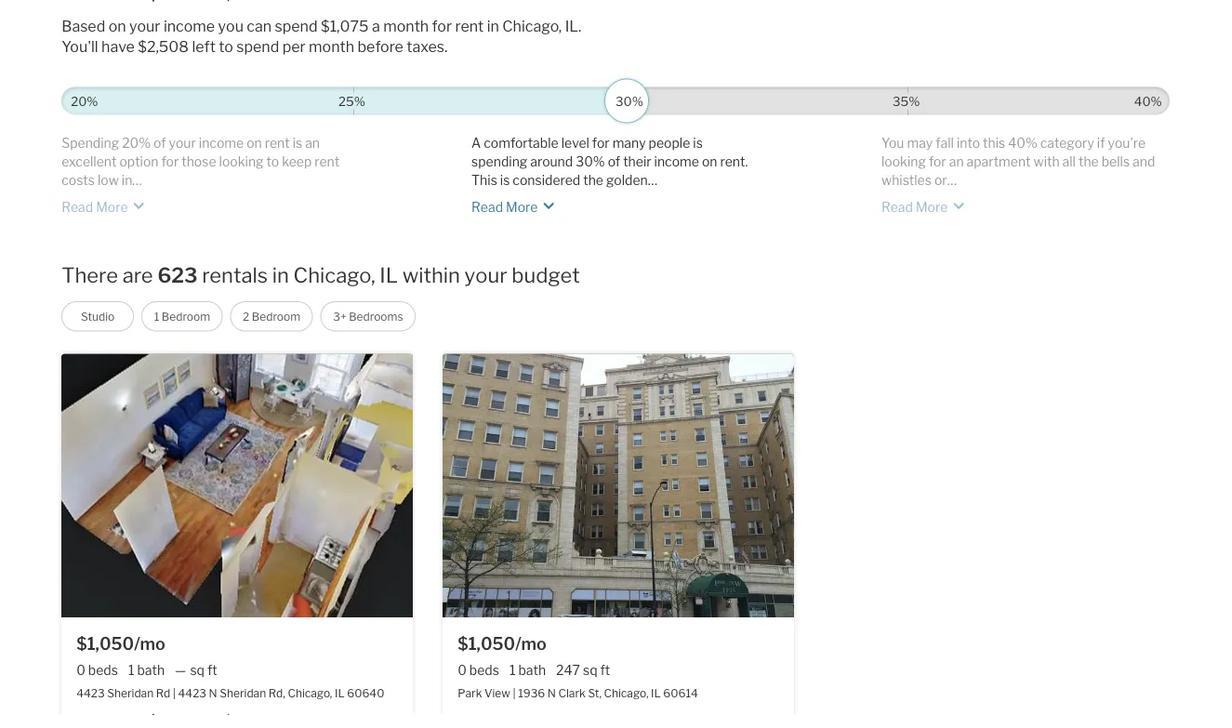 Task type: describe. For each thing, give the bounding box(es) containing it.
bedroom for 1 bedroom
[[162, 309, 210, 323]]

of inside a comfortable level for many people is spending around 30% of their income on rent. this is considered the golden
[[608, 154, 620, 169]]

2 | from the left
[[513, 686, 516, 700]]

1 horizontal spatial in
[[272, 262, 289, 288]]

comfortable
[[484, 135, 559, 151]]

a comfortable level for many people is spending around 30% of their income on rent. this is considered the golden
[[472, 135, 748, 188]]

for inside a comfortable level for many people is spending around 30% of their income on rent. this is considered the golden
[[592, 135, 610, 151]]

many
[[612, 135, 646, 151]]

$1,050 /mo for sheridan
[[76, 633, 165, 653]]

40%
[[1008, 135, 1037, 151]]

1 bath for rd
[[128, 663, 165, 678]]

are
[[122, 262, 153, 288]]

your inside spending 20% of your income on rent is an excellent option for those looking to keep rent costs low in
[[169, 135, 196, 151]]

1 Bedroom radio
[[142, 301, 223, 331]]

on inside spending 20% of your income on rent is an excellent option for those looking to keep rent costs low in
[[247, 135, 262, 151]]

view
[[484, 686, 510, 700]]

rent.
[[720, 154, 748, 169]]

is inside spending 20% of your income on rent is an excellent option for those looking to keep rent costs low in
[[293, 135, 302, 151]]

and
[[1133, 154, 1155, 169]]

category
[[1040, 135, 1094, 151]]

with
[[1034, 154, 1060, 169]]

for inside you may fall into this 40% category if you're looking for an apartment with all the bells and whistles or
[[929, 154, 946, 169]]

… for or
[[947, 172, 957, 188]]

2 vertical spatial rent
[[315, 154, 340, 169]]

read more for you may fall into this 40% category if you're looking for an apartment with all the bells and whistles or
[[881, 199, 948, 215]]

read more for a comfortable level for many people is spending around 30% of their income on rent. this is considered the golden
[[472, 199, 538, 215]]

$1,050 for view
[[458, 633, 515, 653]]

247 sq ft
[[556, 663, 610, 678]]

sq for 247
[[583, 663, 597, 678]]

—
[[175, 663, 186, 678]]

read for a comfortable level for many people is spending around 30% of their income on rent. this is considered the golden
[[472, 199, 503, 215]]

… for in
[[132, 172, 142, 188]]

income inside spending 20% of your income on rent is an excellent option for those looking to keep rent costs low in
[[199, 135, 244, 151]]

in inside based on your income you can spend $1,075 a month for rent in chicago, il . you'll have $2,508 left to spend per month before taxes.
[[487, 17, 499, 35]]

of inside spending 20% of your income on rent is an excellent option for those looking to keep rent costs low in
[[153, 135, 166, 151]]

$1,075
[[321, 17, 369, 35]]

… for golden
[[648, 172, 658, 188]]

apartment
[[967, 154, 1031, 169]]

247
[[556, 663, 580, 678]]

1 sheridan from the left
[[107, 686, 154, 700]]

spending
[[62, 135, 119, 151]]

st,
[[588, 686, 602, 700]]

people
[[649, 135, 690, 151]]

you're
[[1108, 135, 1146, 151]]

1 vertical spatial spend
[[236, 37, 279, 56]]

3+ Bedrooms radio
[[320, 301, 416, 331]]

fall
[[936, 135, 954, 151]]

2
[[243, 309, 249, 323]]

option
[[119, 154, 159, 169]]

on inside based on your income you can spend $1,075 a month for rent in chicago, il . you'll have $2,508 left to spend per month before taxes.
[[108, 17, 126, 35]]

option group containing studio
[[62, 290, 416, 331]]

an inside you may fall into this 40% category if you're looking for an apartment with all the bells and whistles or
[[949, 154, 964, 169]]

this
[[983, 135, 1005, 151]]

.
[[578, 17, 581, 35]]

taxes.
[[407, 37, 448, 56]]

excellent
[[62, 154, 117, 169]]

1 bedroom
[[154, 309, 210, 323]]

0 beds for park
[[458, 663, 499, 678]]

rd,
[[268, 686, 285, 700]]

to inside spending 20% of your income on rent is an excellent option for those looking to keep rent costs low in
[[266, 154, 279, 169]]

there are 623 rentals in chicago, il within your budget
[[62, 262, 580, 288]]

$1,050 for sheridan
[[76, 633, 134, 653]]

looking inside you may fall into this 40% category if you're looking for an apartment with all the bells and whistles or
[[881, 154, 926, 169]]

considered
[[513, 172, 580, 188]]

you may fall into this 40% category if you're looking for an apartment with all the bells and whistles or
[[881, 135, 1155, 188]]

0 for 4423 sheridan rd | 4423 n sheridan rd, chicago, il 60640
[[76, 663, 85, 678]]

0 horizontal spatial rent
[[265, 135, 290, 151]]

costs
[[62, 172, 95, 188]]

park
[[458, 686, 482, 700]]

spending
[[472, 154, 527, 169]]

1 for park view
[[509, 663, 516, 678]]

1 4423 from the left
[[76, 686, 105, 700]]

a
[[472, 135, 481, 151]]

bedroom for 2 bedroom
[[252, 309, 300, 323]]

keep
[[282, 154, 312, 169]]

more for low
[[96, 199, 128, 215]]

income inside based on your income you can spend $1,075 a month for rent in chicago, il . you'll have $2,508 left to spend per month before taxes.
[[164, 17, 215, 35]]

60614
[[663, 686, 698, 700]]

on inside a comfortable level for many people is spending around 30% of their income on rent. this is considered the golden
[[702, 154, 717, 169]]

more for whistles
[[916, 199, 948, 215]]

beds for 4423
[[88, 663, 118, 678]]

whistles
[[881, 172, 932, 188]]

you
[[218, 17, 244, 35]]

0 horizontal spatial month
[[309, 37, 354, 56]]

rent inside based on your income you can spend $1,075 a month for rent in chicago, il . you'll have $2,508 left to spend per month before taxes.
[[455, 17, 484, 35]]

beds for park
[[469, 663, 499, 678]]

4423 sheridan rd | 4423 n sheridan rd, chicago, il 60640
[[76, 686, 384, 700]]

read more link for whistles
[[881, 189, 970, 217]]

— sq ft
[[175, 663, 217, 678]]

into
[[957, 135, 980, 151]]

if
[[1097, 135, 1105, 151]]

clark
[[558, 686, 586, 700]]

can
[[247, 17, 272, 35]]

more for the
[[506, 199, 538, 215]]

623
[[158, 262, 198, 288]]

2 4423 from the left
[[178, 686, 206, 700]]

sq for —
[[190, 663, 205, 678]]

0 vertical spatial spend
[[275, 17, 318, 35]]

photo of 4423 n sheridan rd, chicago, il 60640 image
[[62, 354, 413, 617]]

budget
[[512, 262, 580, 288]]

$2,508
[[138, 37, 189, 56]]

1 horizontal spatial is
[[500, 172, 510, 188]]

the inside a comfortable level for many people is spending around 30% of their income on rent. this is considered the golden
[[583, 172, 603, 188]]

based
[[62, 17, 105, 35]]

30%
[[576, 154, 605, 169]]

1936
[[518, 686, 545, 700]]

1 bath for |
[[509, 663, 546, 678]]

around
[[530, 154, 573, 169]]



Task type: vqa. For each thing, say whether or not it's contained in the screenshot.
the Chicago, in the Based on your income you can spend $1,075 a month for rent in Chicago, IL . You'll have $2,508 left to spend per month before taxes.
yes



Task type: locate. For each thing, give the bounding box(es) containing it.
income up those
[[199, 135, 244, 151]]

1 $1,050 from the left
[[76, 633, 134, 653]]

1 vertical spatial income
[[199, 135, 244, 151]]

… down fall at the right of page
[[947, 172, 957, 188]]

looking inside spending 20% of your income on rent is an excellent option for those looking to keep rent costs low in
[[219, 154, 264, 169]]

beds left —
[[88, 663, 118, 678]]

1 horizontal spatial n
[[548, 686, 556, 700]]

1 read from the left
[[62, 199, 93, 215]]

bath up 1936
[[518, 663, 546, 678]]

2 horizontal spatial your
[[465, 262, 507, 288]]

low
[[98, 172, 119, 188]]

read
[[62, 199, 93, 215], [472, 199, 503, 215], [881, 199, 913, 215]]

looking
[[219, 154, 264, 169], [881, 154, 926, 169]]

0 horizontal spatial an
[[305, 135, 320, 151]]

1 horizontal spatial to
[[266, 154, 279, 169]]

2 $1,050 from the left
[[458, 633, 515, 653]]

… down their
[[648, 172, 658, 188]]

bath
[[137, 663, 165, 678], [518, 663, 546, 678]]

2 horizontal spatial …
[[947, 172, 957, 188]]

month up taxes.
[[383, 17, 429, 35]]

beds up view
[[469, 663, 499, 678]]

read more link for low
[[62, 189, 150, 217]]

2 horizontal spatial rent
[[455, 17, 484, 35]]

1 horizontal spatial sq
[[583, 663, 597, 678]]

chicago, left "."
[[502, 17, 562, 35]]

1 read more link from the left
[[62, 189, 150, 217]]

2 read more from the left
[[472, 199, 538, 215]]

1 … from the left
[[132, 172, 142, 188]]

0 horizontal spatial $1,050
[[76, 633, 134, 653]]

ft for — sq ft
[[207, 663, 217, 678]]

1 horizontal spatial |
[[513, 686, 516, 700]]

1 $1,050 /mo from the left
[[76, 633, 165, 653]]

2 vertical spatial in
[[272, 262, 289, 288]]

0 horizontal spatial to
[[219, 37, 233, 56]]

1 sq from the left
[[190, 663, 205, 678]]

n down — sq ft
[[209, 686, 217, 700]]

ft
[[207, 663, 217, 678], [600, 663, 610, 678]]

1 bedroom from the left
[[162, 309, 210, 323]]

| right rd
[[173, 686, 176, 700]]

2 more from the left
[[506, 199, 538, 215]]

2 read more link from the left
[[472, 189, 560, 217]]

0 vertical spatial month
[[383, 17, 429, 35]]

1 ft from the left
[[207, 663, 217, 678]]

or
[[934, 172, 947, 188]]

/mo
[[134, 633, 165, 653], [515, 633, 547, 653]]

|
[[173, 686, 176, 700], [513, 686, 516, 700]]

2 horizontal spatial 1
[[509, 663, 516, 678]]

read more link
[[62, 189, 150, 217], [472, 189, 560, 217], [881, 189, 970, 217]]

1 1 bath from the left
[[128, 663, 165, 678]]

a
[[372, 17, 380, 35]]

read more link down or
[[881, 189, 970, 217]]

those
[[182, 154, 216, 169]]

sheridan left rd
[[107, 686, 154, 700]]

there
[[62, 262, 118, 288]]

0 horizontal spatial /mo
[[134, 633, 165, 653]]

0 horizontal spatial more
[[96, 199, 128, 215]]

0 horizontal spatial 1 bath
[[128, 663, 165, 678]]

2 horizontal spatial on
[[702, 154, 717, 169]]

0
[[76, 663, 85, 678], [458, 663, 467, 678]]

4423
[[76, 686, 105, 700], [178, 686, 206, 700]]

for inside based on your income you can spend $1,075 a month for rent in chicago, il . you'll have $2,508 left to spend per month before taxes.
[[432, 17, 452, 35]]

1 horizontal spatial 4423
[[178, 686, 206, 700]]

on
[[108, 17, 126, 35], [247, 135, 262, 151], [702, 154, 717, 169]]

2 horizontal spatial in
[[487, 17, 499, 35]]

1 vertical spatial of
[[608, 154, 620, 169]]

3 read more link from the left
[[881, 189, 970, 217]]

0 horizontal spatial read more link
[[62, 189, 150, 217]]

sheridan left rd,
[[220, 686, 266, 700]]

1 bath
[[128, 663, 165, 678], [509, 663, 546, 678]]

bedroom down the 623
[[162, 309, 210, 323]]

1 left —
[[128, 663, 134, 678]]

spend up per
[[275, 17, 318, 35]]

0 horizontal spatial sheridan
[[107, 686, 154, 700]]

0 horizontal spatial |
[[173, 686, 176, 700]]

2 looking from the left
[[881, 154, 926, 169]]

chicago,
[[502, 17, 562, 35], [293, 262, 375, 288], [288, 686, 332, 700], [604, 686, 649, 700]]

60640
[[347, 686, 384, 700]]

chicago, right st, on the bottom left
[[604, 686, 649, 700]]

your
[[129, 17, 160, 35], [169, 135, 196, 151], [465, 262, 507, 288]]

0 horizontal spatial 1
[[128, 663, 134, 678]]

read more down whistles
[[881, 199, 948, 215]]

1 horizontal spatial on
[[247, 135, 262, 151]]

1 up view
[[509, 663, 516, 678]]

1 horizontal spatial 0
[[458, 663, 467, 678]]

/mo up rd
[[134, 633, 165, 653]]

option group
[[62, 290, 416, 331]]

2 vertical spatial your
[[465, 262, 507, 288]]

ft up 4423 sheridan rd | 4423 n sheridan rd, chicago, il 60640 at the left bottom of the page
[[207, 663, 217, 678]]

1 horizontal spatial 1 bath
[[509, 663, 546, 678]]

1 vertical spatial month
[[309, 37, 354, 56]]

3+
[[333, 309, 346, 323]]

1 horizontal spatial $1,050 /mo
[[458, 633, 547, 653]]

0 horizontal spatial ft
[[207, 663, 217, 678]]

il inside based on your income you can spend $1,075 a month for rent in chicago, il . you'll have $2,508 left to spend per month before taxes.
[[565, 17, 578, 35]]

2 read from the left
[[472, 199, 503, 215]]

$1,050 /mo
[[76, 633, 165, 653], [458, 633, 547, 653]]

1 horizontal spatial read
[[472, 199, 503, 215]]

your up $2,508
[[129, 17, 160, 35]]

spend down can
[[236, 37, 279, 56]]

1 horizontal spatial /mo
[[515, 633, 547, 653]]

1 read more from the left
[[62, 199, 128, 215]]

0 horizontal spatial the
[[583, 172, 603, 188]]

month down $1,075
[[309, 37, 354, 56]]

left
[[192, 37, 216, 56]]

beds
[[88, 663, 118, 678], [469, 663, 499, 678]]

read down "this"
[[472, 199, 503, 215]]

income down the 'people'
[[654, 154, 699, 169]]

your up those
[[169, 135, 196, 151]]

ft for 247 sq ft
[[600, 663, 610, 678]]

rd
[[156, 686, 170, 700]]

1 looking from the left
[[219, 154, 264, 169]]

have
[[101, 37, 135, 56]]

0 beds
[[76, 663, 118, 678], [458, 663, 499, 678]]

bells
[[1102, 154, 1130, 169]]

sq
[[190, 663, 205, 678], [583, 663, 597, 678]]

bedrooms
[[349, 309, 403, 323]]

2 vertical spatial income
[[654, 154, 699, 169]]

sq right —
[[190, 663, 205, 678]]

None range field
[[62, 87, 1170, 111]]

1 horizontal spatial read more link
[[472, 189, 560, 217]]

2 vertical spatial on
[[702, 154, 717, 169]]

this
[[472, 172, 497, 188]]

bedroom
[[162, 309, 210, 323], [252, 309, 300, 323]]

1 horizontal spatial $1,050
[[458, 633, 515, 653]]

1 horizontal spatial of
[[608, 154, 620, 169]]

0 vertical spatial in
[[487, 17, 499, 35]]

0 beds for 4423
[[76, 663, 118, 678]]

2 bedroom from the left
[[252, 309, 300, 323]]

/mo for |
[[515, 633, 547, 653]]

read more
[[62, 199, 128, 215], [472, 199, 538, 215], [881, 199, 948, 215]]

1 more from the left
[[96, 199, 128, 215]]

1 beds from the left
[[88, 663, 118, 678]]

to left "keep"
[[266, 154, 279, 169]]

1 vertical spatial to
[[266, 154, 279, 169]]

3 read from the left
[[881, 199, 913, 215]]

1 horizontal spatial rent
[[315, 154, 340, 169]]

0 horizontal spatial sq
[[190, 663, 205, 678]]

1 inside radio
[[154, 309, 159, 323]]

1 for 4423 sheridan rd
[[128, 663, 134, 678]]

ft up st, on the bottom left
[[600, 663, 610, 678]]

1 vertical spatial on
[[247, 135, 262, 151]]

2 horizontal spatial more
[[916, 199, 948, 215]]

1 vertical spatial an
[[949, 154, 964, 169]]

0 horizontal spatial in
[[122, 172, 132, 188]]

to down you
[[219, 37, 233, 56]]

spending 20% of your income on rent is an excellent option for those looking to keep rent costs low in
[[62, 135, 340, 188]]

bath for |
[[518, 663, 546, 678]]

0 horizontal spatial read more
[[62, 199, 128, 215]]

1 horizontal spatial more
[[506, 199, 538, 215]]

2 Bedroom radio
[[230, 301, 313, 331]]

1 | from the left
[[173, 686, 176, 700]]

you'll
[[62, 37, 98, 56]]

0 horizontal spatial bath
[[137, 663, 165, 678]]

0 horizontal spatial 4423
[[76, 686, 105, 700]]

golden
[[606, 172, 648, 188]]

1 vertical spatial rent
[[265, 135, 290, 151]]

0 horizontal spatial is
[[293, 135, 302, 151]]

is
[[293, 135, 302, 151], [693, 135, 703, 151], [500, 172, 510, 188]]

2 sheridan from the left
[[220, 686, 266, 700]]

$1,050 /mo up view
[[458, 633, 547, 653]]

1 vertical spatial your
[[169, 135, 196, 151]]

bath up rd
[[137, 663, 165, 678]]

1 horizontal spatial bath
[[518, 663, 546, 678]]

studio
[[81, 309, 115, 323]]

income up left
[[164, 17, 215, 35]]

you
[[881, 135, 904, 151]]

for up or
[[929, 154, 946, 169]]

0 horizontal spatial read
[[62, 199, 93, 215]]

chicago, up 3+
[[293, 262, 375, 288]]

0 horizontal spatial of
[[153, 135, 166, 151]]

1 vertical spatial the
[[583, 172, 603, 188]]

in inside spending 20% of your income on rent is an excellent option for those looking to keep rent costs low in
[[122, 172, 132, 188]]

within
[[402, 262, 460, 288]]

the
[[1079, 154, 1099, 169], [583, 172, 603, 188]]

all
[[1062, 154, 1076, 169]]

0 horizontal spatial on
[[108, 17, 126, 35]]

read for spending 20% of your income on rent is an excellent option for those looking to keep rent costs low in
[[62, 199, 93, 215]]

rentals
[[202, 262, 268, 288]]

$1,050 /mo up rd
[[76, 633, 165, 653]]

before
[[358, 37, 403, 56]]

of right 20%
[[153, 135, 166, 151]]

an down fall at the right of page
[[949, 154, 964, 169]]

0 horizontal spatial beds
[[88, 663, 118, 678]]

bath for rd
[[137, 663, 165, 678]]

of up "golden"
[[608, 154, 620, 169]]

$1,050
[[76, 633, 134, 653], [458, 633, 515, 653]]

2 sq from the left
[[583, 663, 597, 678]]

/mo for rd
[[134, 633, 165, 653]]

your inside based on your income you can spend $1,075 a month for rent in chicago, il . you'll have $2,508 left to spend per month before taxes.
[[129, 17, 160, 35]]

2 0 from the left
[[458, 663, 467, 678]]

for inside spending 20% of your income on rent is an excellent option for those looking to keep rent costs low in
[[161, 154, 179, 169]]

0 vertical spatial your
[[129, 17, 160, 35]]

2 horizontal spatial is
[[693, 135, 703, 151]]

0 vertical spatial of
[[153, 135, 166, 151]]

1 horizontal spatial bedroom
[[252, 309, 300, 323]]

is up "keep"
[[293, 135, 302, 151]]

1
[[154, 309, 159, 323], [128, 663, 134, 678], [509, 663, 516, 678]]

read for you may fall into this 40% category if you're looking for an apartment with all the bells and whistles or
[[881, 199, 913, 215]]

1 horizontal spatial …
[[648, 172, 658, 188]]

/mo up 1936
[[515, 633, 547, 653]]

1 down the 623
[[154, 309, 159, 323]]

rent
[[455, 17, 484, 35], [265, 135, 290, 151], [315, 154, 340, 169]]

20%
[[122, 135, 151, 151]]

the inside you may fall into this 40% category if you're looking for an apartment with all the bells and whistles or
[[1079, 154, 1099, 169]]

1 horizontal spatial month
[[383, 17, 429, 35]]

chicago, inside based on your income you can spend $1,075 a month for rent in chicago, il . you'll have $2,508 left to spend per month before taxes.
[[502, 17, 562, 35]]

bedroom inside radio
[[162, 309, 210, 323]]

2 $1,050 /mo from the left
[[458, 633, 547, 653]]

3 read more from the left
[[881, 199, 948, 215]]

spend
[[275, 17, 318, 35], [236, 37, 279, 56]]

0 beds up park
[[458, 663, 499, 678]]

is down spending on the top
[[500, 172, 510, 188]]

| right view
[[513, 686, 516, 700]]

il
[[565, 17, 578, 35], [380, 262, 398, 288], [335, 686, 345, 700], [651, 686, 661, 700]]

3 … from the left
[[947, 172, 957, 188]]

of
[[153, 135, 166, 151], [608, 154, 620, 169]]

2 1 bath from the left
[[509, 663, 546, 678]]

1 horizontal spatial sheridan
[[220, 686, 266, 700]]

an up "keep"
[[305, 135, 320, 151]]

4423 left rd
[[76, 686, 105, 700]]

2 ft from the left
[[600, 663, 610, 678]]

more down low
[[96, 199, 128, 215]]

the right 'all'
[[1079, 154, 1099, 169]]

0 vertical spatial rent
[[455, 17, 484, 35]]

read more link for the
[[472, 189, 560, 217]]

level
[[561, 135, 589, 151]]

1 bath from the left
[[137, 663, 165, 678]]

sq right 247
[[583, 663, 597, 678]]

0 horizontal spatial your
[[129, 17, 160, 35]]

2 horizontal spatial read more
[[881, 199, 948, 215]]

may
[[907, 135, 933, 151]]

looking up whistles
[[881, 154, 926, 169]]

photo of 1936 n clark st, chicago, il 60614 image
[[443, 354, 794, 617]]

0 vertical spatial an
[[305, 135, 320, 151]]

1 horizontal spatial your
[[169, 135, 196, 151]]

… down option
[[132, 172, 142, 188]]

more down or
[[916, 199, 948, 215]]

2 bath from the left
[[518, 663, 546, 678]]

0 vertical spatial on
[[108, 17, 126, 35]]

looking right those
[[219, 154, 264, 169]]

is right the 'people'
[[693, 135, 703, 151]]

$1,050 /mo for view
[[458, 633, 547, 653]]

2 bedroom
[[243, 309, 300, 323]]

n right 1936
[[548, 686, 556, 700]]

read down whistles
[[881, 199, 913, 215]]

park view | 1936 n clark st, chicago, il 60614
[[458, 686, 698, 700]]

read down costs at the left of page
[[62, 199, 93, 215]]

for left those
[[161, 154, 179, 169]]

1 horizontal spatial 0 beds
[[458, 663, 499, 678]]

the down 30%
[[583, 172, 603, 188]]

1 horizontal spatial an
[[949, 154, 964, 169]]

4423 down — sq ft
[[178, 686, 206, 700]]

1 bath up 1936
[[509, 663, 546, 678]]

read more link down considered at the top
[[472, 189, 560, 217]]

2 0 beds from the left
[[458, 663, 499, 678]]

bedroom right 2
[[252, 309, 300, 323]]

1 horizontal spatial looking
[[881, 154, 926, 169]]

1 horizontal spatial read more
[[472, 199, 538, 215]]

2 horizontal spatial read more link
[[881, 189, 970, 217]]

0 for park view | 1936 n clark st, chicago, il 60614
[[458, 663, 467, 678]]

bedroom inside option
[[252, 309, 300, 323]]

0 horizontal spatial 0
[[76, 663, 85, 678]]

per
[[282, 37, 306, 56]]

3 more from the left
[[916, 199, 948, 215]]

an
[[305, 135, 320, 151], [949, 154, 964, 169]]

1 horizontal spatial 1
[[154, 309, 159, 323]]

an inside spending 20% of your income on rent is an excellent option for those looking to keep rent costs low in
[[305, 135, 320, 151]]

read more link down low
[[62, 189, 150, 217]]

1 bath up rd
[[128, 663, 165, 678]]

0 vertical spatial to
[[219, 37, 233, 56]]

based on your income you can spend $1,075 a month for rent in chicago, il . you'll have $2,508 left to spend per month before taxes.
[[62, 17, 581, 56]]

…
[[132, 172, 142, 188], [648, 172, 658, 188], [947, 172, 957, 188]]

Studio radio
[[62, 301, 134, 331]]

more down considered at the top
[[506, 199, 538, 215]]

1 0 from the left
[[76, 663, 85, 678]]

0 vertical spatial the
[[1079, 154, 1099, 169]]

2 … from the left
[[648, 172, 658, 188]]

for
[[432, 17, 452, 35], [592, 135, 610, 151], [161, 154, 179, 169], [929, 154, 946, 169]]

1 0 beds from the left
[[76, 663, 118, 678]]

0 horizontal spatial bedroom
[[162, 309, 210, 323]]

read more for spending 20% of your income on rent is an excellent option for those looking to keep rent costs low in
[[62, 199, 128, 215]]

2 n from the left
[[548, 686, 556, 700]]

for up 30%
[[592, 135, 610, 151]]

read more down low
[[62, 199, 128, 215]]

more
[[96, 199, 128, 215], [506, 199, 538, 215], [916, 199, 948, 215]]

to inside based on your income you can spend $1,075 a month for rent in chicago, il . you'll have $2,508 left to spend per month before taxes.
[[219, 37, 233, 56]]

0 horizontal spatial $1,050 /mo
[[76, 633, 165, 653]]

chicago, right rd,
[[288, 686, 332, 700]]

0 horizontal spatial …
[[132, 172, 142, 188]]

their
[[623, 154, 651, 169]]

2 /mo from the left
[[515, 633, 547, 653]]

0 horizontal spatial n
[[209, 686, 217, 700]]

in up '2 bedroom' option
[[272, 262, 289, 288]]

2 horizontal spatial read
[[881, 199, 913, 215]]

3+ bedrooms
[[333, 309, 403, 323]]

income inside a comfortable level for many people is spending around 30% of their income on rent. this is considered the golden
[[654, 154, 699, 169]]

read more down "this"
[[472, 199, 538, 215]]

your right within
[[465, 262, 507, 288]]

n
[[209, 686, 217, 700], [548, 686, 556, 700]]

1 horizontal spatial the
[[1079, 154, 1099, 169]]

in right low
[[122, 172, 132, 188]]

in left "."
[[487, 17, 499, 35]]

0 beds left —
[[76, 663, 118, 678]]

2 beds from the left
[[469, 663, 499, 678]]

for up taxes.
[[432, 17, 452, 35]]

income
[[164, 17, 215, 35], [199, 135, 244, 151], [654, 154, 699, 169]]

0 horizontal spatial 0 beds
[[76, 663, 118, 678]]

1 vertical spatial in
[[122, 172, 132, 188]]

1 /mo from the left
[[134, 633, 165, 653]]

to
[[219, 37, 233, 56], [266, 154, 279, 169]]

1 horizontal spatial beds
[[469, 663, 499, 678]]

1 n from the left
[[209, 686, 217, 700]]

1 horizontal spatial ft
[[600, 663, 610, 678]]



